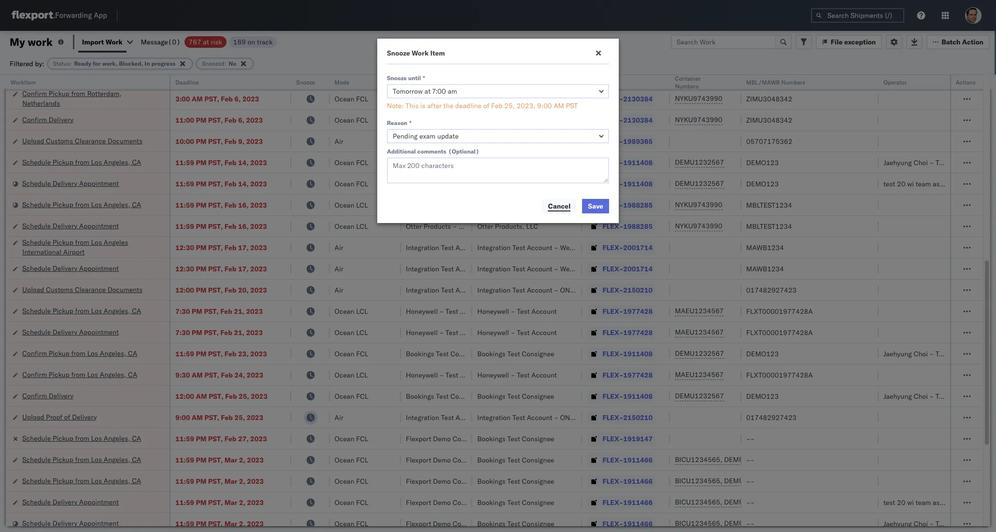 Task type: locate. For each thing, give the bounding box(es) containing it.
1 vertical spatial test 20 wi team assignment
[[884, 498, 968, 507]]

demo
[[433, 435, 451, 443], [433, 456, 451, 464], [433, 477, 451, 486], [433, 498, 451, 507], [433, 520, 451, 528]]

12:30
[[175, 243, 194, 252], [175, 264, 194, 273]]

otter left "products"
[[406, 222, 422, 231]]

upload for the "upload proof of delivery" link
[[22, 413, 44, 421]]

0 vertical spatial confirm delivery link
[[22, 115, 73, 124]]

0 vertical spatial integration test account - karl lagerfeld
[[477, 73, 603, 82]]

11:59 pm pst, feb 14, 2023 for schedule pickup from los angeles, ca
[[175, 158, 267, 167]]

the
[[443, 101, 453, 110]]

2 integration test account - karl lagerfeld from the top
[[477, 94, 603, 103]]

0 vertical spatial upload customs clearance documents button
[[22, 136, 143, 147]]

am right 9:30
[[192, 371, 203, 379]]

5 ocean from the top
[[335, 179, 354, 188]]

0 vertical spatial 17,
[[238, 243, 249, 252]]

3 11:59 from the top
[[175, 201, 194, 209]]

otter products, llc
[[477, 222, 538, 231]]

am for 9:30 am pst, feb 24, 2023
[[192, 371, 203, 379]]

lagerfeld up pst at right
[[574, 73, 603, 82]]

* right reason
[[409, 119, 411, 127]]

confirm for 11:00 pm pst, feb 6, 2023
[[22, 115, 47, 124]]

7:30 pm pst, feb 21, 2023 down 12:00 pm pst, feb 20, 2023
[[175, 307, 263, 316]]

0 vertical spatial assignment
[[933, 179, 968, 188]]

upload inside button
[[22, 413, 44, 421]]

karl left the flex
[[560, 73, 573, 82]]

1 schedule pickup from los angeles, ca button from the top
[[22, 157, 141, 168]]

schedule pickup from los angeles, ca link for fifth schedule pickup from los angeles, ca button from the top
[[22, 476, 141, 486]]

flex-1977428 button
[[587, 305, 655, 318], [587, 305, 655, 318], [587, 326, 655, 339], [587, 326, 655, 339], [587, 368, 655, 382], [587, 368, 655, 382]]

schedule pickup from los angeles, ca link for second schedule pickup from los angeles, ca button from the top
[[22, 200, 141, 209]]

1 vertical spatial integration test account - karl lagerfeld
[[477, 94, 603, 103]]

1 schedule delivery appointment from the top
[[22, 179, 119, 188]]

schedule delivery appointment
[[22, 179, 119, 188], [22, 221, 119, 230], [22, 264, 119, 273], [22, 328, 119, 336], [22, 498, 119, 507], [22, 519, 119, 528]]

delivery for 11:59 pm pst, mar 2, 2023
[[53, 498, 77, 507]]

3 schedule from the top
[[22, 200, 51, 209]]

air for upload proof of delivery
[[335, 413, 343, 422]]

confirm delivery down netherlands
[[22, 115, 73, 124]]

3 schedule delivery appointment button from the top
[[22, 264, 119, 274]]

snooze left the mode
[[296, 79, 315, 86]]

4,
[[234, 73, 240, 82]]

usa
[[440, 137, 453, 146]]

2150210 for 12:00 pm pst, feb 20, 2023
[[623, 286, 653, 294]]

flex-2130384 right the flex
[[603, 73, 653, 82]]

age
[[987, 158, 996, 167], [987, 350, 996, 358], [987, 392, 996, 401], [987, 520, 996, 528]]

1 vertical spatial 2130384
[[623, 94, 653, 103]]

1 vertical spatial documents
[[108, 136, 143, 145]]

ready
[[74, 60, 91, 67]]

resize handle column header for consignee button
[[571, 75, 582, 532]]

11:59 pm pst, feb 16, 2023 for schedule pickup from los angeles, ca
[[175, 201, 267, 209]]

2 vertical spatial flex-2130384
[[603, 116, 653, 124]]

2 vertical spatial zimu3048342
[[746, 116, 792, 124]]

pickup inside schedule pickup from los angeles international airport
[[53, 238, 73, 247]]

1 choi from the top
[[914, 158, 928, 167]]

0 vertical spatial 21,
[[234, 307, 244, 316]]

delivery for 11:00 pm pst, feb 6, 2023
[[49, 115, 73, 124]]

0 vertical spatial mbltest1234
[[746, 201, 792, 209]]

am for 9:00 am pst, feb 25, 2023
[[192, 413, 203, 422]]

1 vertical spatial 16,
[[238, 222, 249, 231]]

0 vertical spatial 12:30 pm pst, feb 17, 2023
[[175, 243, 267, 252]]

1 vertical spatial 2150210
[[623, 413, 653, 422]]

2130384 for 3:00 am pst, feb 6, 2023
[[623, 94, 653, 103]]

bicu1234565, demu1232567
[[675, 456, 773, 464], [675, 477, 773, 486], [675, 498, 773, 507], [675, 519, 773, 528]]

flex-1911408 for 11:59 pm pst, feb 14, 2023
[[603, 179, 653, 188]]

confirm delivery button down netherlands
[[22, 115, 73, 125]]

blocked,
[[119, 60, 143, 67]]

delivery
[[49, 115, 73, 124], [53, 179, 77, 188], [53, 221, 77, 230], [53, 264, 77, 273], [53, 328, 77, 336], [49, 392, 73, 400], [72, 413, 97, 421], [53, 498, 77, 507], [53, 519, 77, 528]]

1911408 for 11:59 pm pst, feb 14, 2023
[[623, 179, 653, 188]]

9:00 down 9:30
[[175, 413, 190, 422]]

1 vertical spatial zimu3048342
[[746, 94, 792, 103]]

0 vertical spatial western
[[560, 243, 585, 252]]

2 flex-1977428 from the top
[[603, 328, 653, 337]]

3 flexport from the top
[[406, 477, 431, 486]]

16, for schedule delivery appointment
[[238, 222, 249, 231]]

lcl for 11:59 pm pst, feb 16, 2023's schedule delivery appointment link
[[356, 222, 368, 231]]

2 schedule pickup from los angeles, ca button from the top
[[22, 200, 141, 210]]

0 vertical spatial *
[[423, 74, 425, 82]]

2130384 down flex id button
[[623, 94, 653, 103]]

karl for 11:00 pm pst, feb 6, 2023
[[560, 116, 573, 124]]

1 11:59 pm pst, mar 2, 2023 from the top
[[175, 456, 264, 464]]

4 jaehyung from the top
[[884, 520, 912, 528]]

1989365
[[623, 137, 653, 146]]

numbers
[[781, 79, 805, 86], [675, 83, 699, 90]]

Pending exam update text field
[[387, 129, 609, 143]]

flex-1911466 for schedule pickup from los angeles, ca link related to fourth schedule pickup from los angeles, ca button from the top of the page
[[603, 456, 653, 464]]

2130384 up 1989365
[[623, 116, 653, 124]]

3 choi from the top
[[914, 392, 928, 401]]

2 2130384 from the top
[[623, 94, 653, 103]]

1 horizontal spatial :
[[224, 60, 226, 67]]

2 : from the left
[[224, 60, 226, 67]]

1 nyku9743990 from the top
[[675, 73, 722, 82]]

6 ocean fcl from the top
[[335, 350, 368, 358]]

0 vertical spatial confirm delivery
[[22, 115, 73, 124]]

flex-2150210
[[603, 286, 653, 294], [603, 413, 653, 422]]

1 vertical spatial confirm pickup from los angeles, ca button
[[22, 370, 137, 380]]

1 vertical spatial 12:30 pm pst, feb 17, 2023
[[175, 264, 267, 273]]

1 vertical spatial 17,
[[238, 264, 249, 273]]

otter for otter products, llc
[[477, 222, 493, 231]]

numbers right mbl/mawb
[[781, 79, 805, 86]]

1 vertical spatial of
[[64, 413, 70, 421]]

flex-1911408 button
[[587, 156, 655, 169], [587, 156, 655, 169], [587, 177, 655, 191], [587, 177, 655, 191], [587, 347, 655, 361], [587, 347, 655, 361], [587, 390, 655, 403], [587, 390, 655, 403]]

1 vertical spatial karl
[[560, 94, 573, 103]]

angeles, for second schedule pickup from los angeles, ca button from the top
[[104, 200, 130, 209]]

0 vertical spatial 2150210
[[623, 286, 653, 294]]

2 confirm delivery from the top
[[22, 392, 73, 400]]

los for second schedule pickup from los angeles, ca button from the top
[[91, 200, 102, 209]]

0 horizontal spatial otter
[[406, 222, 422, 231]]

jaehyung for 11:59 pm pst, feb 23, 2023
[[884, 350, 912, 358]]

1 17, from the top
[[238, 243, 249, 252]]

2 flex-2130384 from the top
[[603, 94, 653, 103]]

4 schedule pickup from los angeles, ca from the top
[[22, 434, 141, 443]]

1 vertical spatial mawb1234
[[746, 264, 784, 273]]

mbltest1234
[[746, 201, 792, 209], [746, 222, 792, 231]]

* right until
[[423, 74, 425, 82]]

0 vertical spatial 6,
[[234, 94, 241, 103]]

2 017482927423 from the top
[[746, 413, 797, 422]]

8 ocean fcl from the top
[[335, 435, 368, 443]]

27,
[[238, 435, 249, 443]]

destination for 12:00 am pst, feb 25, 2023
[[950, 392, 986, 401]]

0 vertical spatial 12:00
[[175, 286, 194, 294]]

: left no
[[224, 60, 226, 67]]

1 vertical spatial 2001714
[[623, 264, 653, 273]]

1 2001714 from the top
[[623, 243, 653, 252]]

2 vertical spatial 25,
[[234, 413, 245, 422]]

1 vertical spatial 25,
[[239, 392, 249, 401]]

1 horizontal spatial otter
[[477, 222, 493, 231]]

1 flexport demo consignee from the top
[[406, 435, 485, 443]]

6 schedule delivery appointment from the top
[[22, 519, 119, 528]]

4 flex- from the top
[[603, 137, 623, 146]]

clearance down for
[[75, 73, 106, 81]]

products,
[[495, 222, 525, 231]]

nyku9743990
[[675, 73, 722, 82], [675, 94, 722, 103], [675, 115, 722, 124], [675, 200, 722, 209], [675, 222, 722, 230]]

lagerfeld down pst at right
[[574, 116, 603, 124]]

upload customs clearance documents link down ready
[[22, 72, 143, 82]]

1 flex-1988285 from the top
[[603, 201, 653, 209]]

11:59 pm pst, feb 16, 2023
[[175, 201, 267, 209], [175, 222, 267, 231]]

work
[[28, 35, 53, 49]]

1 vertical spatial *
[[409, 119, 411, 127]]

reason *
[[387, 119, 411, 127]]

workitem
[[11, 79, 36, 86]]

7:30 down 12:00 pm pst, feb 20, 2023
[[175, 307, 190, 316]]

confirm inside confirm pickup from rotterdam, netherlands
[[22, 89, 47, 98]]

team for --
[[916, 498, 931, 507]]

2 vertical spatial upload customs clearance documents
[[22, 285, 143, 294]]

1 017482927423 from the top
[[746, 286, 797, 294]]

4 nyku9743990 from the top
[[675, 200, 722, 209]]

upload customs clearance documents button down airport
[[22, 285, 143, 295]]

2 schedule delivery appointment link from the top
[[22, 221, 119, 231]]

file
[[831, 37, 843, 46]]

0 vertical spatial 16,
[[238, 201, 249, 209]]

id
[[599, 79, 605, 86]]

otter products - test account
[[406, 222, 499, 231]]

1 vertical spatial confirm pickup from los angeles, ca
[[22, 370, 137, 379]]

numbers for mbl/mawb numbers
[[781, 79, 805, 86]]

2 ocean fcl from the top
[[335, 94, 368, 103]]

delivery inside button
[[72, 413, 97, 421]]

1 vertical spatial 11:59 pm pst, feb 14, 2023
[[175, 179, 267, 188]]

maeu1234567
[[675, 307, 724, 315], [675, 328, 724, 337], [675, 371, 724, 379]]

of
[[483, 101, 489, 110], [64, 413, 70, 421]]

0 vertical spatial work
[[106, 37, 122, 46]]

confirm delivery link down netherlands
[[22, 115, 73, 124]]

3 resize handle column header from the left
[[318, 75, 330, 532]]

0 vertical spatial flex-1977428
[[603, 307, 653, 316]]

zimu3048342 for 3:00 am pst, feb 6, 2023
[[746, 94, 792, 103]]

15 ocean from the top
[[335, 477, 354, 486]]

1 western from the top
[[560, 243, 585, 252]]

2 11:59 pm pst, feb 16, 2023 from the top
[[175, 222, 267, 231]]

1 vertical spatial 1988285
[[623, 222, 653, 231]]

confirm
[[22, 89, 47, 98], [22, 115, 47, 124], [22, 349, 47, 358], [22, 370, 47, 379], [22, 392, 47, 400]]

otter left products,
[[477, 222, 493, 231]]

1 vertical spatial test
[[884, 498, 895, 507]]

0 vertical spatial confirm pickup from los angeles, ca link
[[22, 349, 137, 358]]

integration test account - karl lagerfeld up the "2023,"
[[477, 73, 603, 82]]

snooze
[[387, 49, 410, 57], [387, 74, 407, 82], [296, 79, 315, 86]]

20 for demo123
[[897, 179, 905, 188]]

test
[[512, 73, 525, 82], [512, 94, 525, 103], [512, 116, 525, 124], [436, 158, 449, 167], [507, 158, 520, 167], [936, 158, 948, 167], [436, 179, 449, 188], [507, 179, 520, 188], [459, 222, 472, 231], [512, 243, 525, 252], [512, 264, 525, 273], [441, 286, 454, 294], [512, 286, 525, 294], [446, 307, 458, 316], [517, 307, 530, 316], [446, 328, 458, 337], [517, 328, 530, 337], [436, 350, 449, 358], [507, 350, 520, 358], [936, 350, 948, 358], [446, 371, 458, 379], [517, 371, 530, 379], [436, 392, 449, 401], [507, 392, 520, 401], [936, 392, 948, 401], [441, 413, 454, 422], [512, 413, 525, 422], [507, 435, 520, 443], [507, 456, 520, 464], [507, 477, 520, 486], [507, 498, 520, 507], [507, 520, 520, 528], [936, 520, 948, 528]]

destination for 11:59 pm pst, feb 14, 2023
[[950, 158, 986, 167]]

demo123 for schedule pickup from los angeles, ca
[[746, 158, 779, 167]]

flex-1977428
[[603, 307, 653, 316], [603, 328, 653, 337], [603, 371, 653, 379]]

1 vertical spatial confirm pickup from los angeles, ca link
[[22, 370, 137, 379]]

0 vertical spatial documents
[[108, 73, 143, 81]]

3 destination from the top
[[950, 392, 986, 401]]

3 2, from the top
[[239, 498, 245, 507]]

resize handle column header
[[158, 75, 170, 532], [280, 75, 291, 532], [318, 75, 330, 532], [389, 75, 401, 532], [461, 75, 472, 532], [571, 75, 582, 532], [659, 75, 670, 532], [730, 75, 741, 532], [867, 75, 879, 532], [939, 75, 950, 532], [971, 75, 983, 532]]

7:30 up 9:30
[[175, 328, 190, 337]]

flex-1911408 for 12:00 am pst, feb 25, 2023
[[603, 392, 653, 401]]

3 schedule pickup from los angeles, ca from the top
[[22, 307, 141, 315]]

3 nyku9743990 from the top
[[675, 115, 722, 124]]

1 1988285 from the top
[[623, 201, 653, 209]]

zimu3048342
[[746, 73, 792, 82], [746, 94, 792, 103], [746, 116, 792, 124]]

5 appointment from the top
[[79, 498, 119, 507]]

0 vertical spatial upload customs clearance documents link
[[22, 72, 143, 82]]

1 vertical spatial 9:00
[[175, 413, 190, 422]]

0 vertical spatial 1977428
[[623, 307, 653, 316]]

0 vertical spatial confirm delivery button
[[22, 115, 73, 125]]

jaehyung choi - test destination age for 12:00 am pst, feb 25, 2023
[[884, 392, 996, 401]]

team for demo123
[[916, 179, 931, 188]]

demu1232567
[[675, 158, 724, 167], [675, 179, 724, 188], [675, 349, 724, 358], [675, 392, 724, 400], [724, 456, 773, 464], [724, 477, 773, 486], [724, 498, 773, 507], [724, 519, 773, 528]]

karl right the "2023,"
[[560, 94, 573, 103]]

1 vertical spatial 017482927423
[[746, 413, 797, 422]]

0 vertical spatial zimu3048342
[[746, 73, 792, 82]]

upload down filtered by:
[[22, 73, 44, 81]]

confirm delivery link up proof
[[22, 391, 73, 401]]

Search Shipments (/) text field
[[811, 8, 904, 23]]

consignee button
[[472, 77, 573, 86]]

3 schedule delivery appointment from the top
[[22, 264, 119, 273]]

25, up 27,
[[234, 413, 245, 422]]

confirm delivery link for 12:00
[[22, 391, 73, 401]]

confirm delivery for 11:00 pm pst, feb 6, 2023
[[22, 115, 73, 124]]

schedule delivery appointment for 7:30 pm pst, feb 21, 2023
[[22, 328, 119, 336]]

3 confirm from the top
[[22, 349, 47, 358]]

age for 11:59 pm pst, feb 23, 2023
[[987, 350, 996, 358]]

exception
[[844, 37, 876, 46]]

3 lcl from the top
[[356, 307, 368, 316]]

1 12:00 from the top
[[175, 286, 194, 294]]

angeles, for fourth schedule pickup from los angeles, ca button from the top of the page
[[104, 455, 130, 464]]

21, up 23,
[[234, 328, 244, 337]]

1 vertical spatial confirm delivery
[[22, 392, 73, 400]]

11:59 pm pst, mar 2, 2023
[[175, 456, 264, 464], [175, 477, 264, 486], [175, 498, 264, 507], [175, 520, 264, 528]]

2 flex-1988285 from the top
[[603, 222, 653, 231]]

mbl/mawb numbers
[[746, 79, 805, 86]]

pm
[[192, 73, 202, 82], [196, 116, 206, 124], [196, 137, 206, 146], [196, 158, 206, 167], [196, 179, 206, 188], [196, 201, 206, 209], [196, 222, 206, 231], [196, 243, 206, 252], [196, 264, 206, 273], [196, 286, 206, 294], [192, 307, 202, 316], [192, 328, 202, 337], [196, 350, 206, 358], [196, 435, 206, 443], [196, 456, 206, 464], [196, 477, 206, 486], [196, 498, 206, 507], [196, 520, 206, 528]]

flex-1919147
[[603, 435, 653, 443]]

lagerfeld for 5:30 pm pst, feb 4, 2023
[[574, 73, 603, 82]]

consignee inside button
[[477, 79, 505, 86]]

1 16, from the top
[[238, 201, 249, 209]]

2 bicu1234565, demu1232567 from the top
[[675, 477, 773, 486]]

schedule delivery appointment link for 7:30 pm pst, feb 21, 2023
[[22, 327, 119, 337]]

flex-1911466 for 11:59 pm pst, mar 2, 2023 schedule delivery appointment link
[[603, 498, 653, 507]]

los for third schedule pickup from los angeles, ca button from the bottom of the page
[[91, 307, 102, 315]]

1 flxt00001977428a from the top
[[746, 307, 813, 316]]

3 jaehyung from the top
[[884, 392, 912, 401]]

0 vertical spatial flex-2150210
[[603, 286, 653, 294]]

confirm delivery button up proof
[[22, 391, 73, 402]]

integration test account - karl lagerfeld
[[477, 73, 603, 82], [477, 94, 603, 103], [477, 116, 603, 124]]

from inside confirm pickup from rotterdam, netherlands
[[71, 89, 85, 98]]

Max 200 characters text field
[[387, 157, 609, 184]]

0 vertical spatial 017482927423
[[746, 286, 797, 294]]

1 vertical spatial digital
[[587, 264, 607, 273]]

am for 12:00 am pst, feb 25, 2023
[[196, 392, 207, 401]]

customs down airport
[[46, 285, 73, 294]]

1 vertical spatial confirm delivery button
[[22, 391, 73, 402]]

customs down netherlands
[[46, 136, 73, 145]]

work left item at top
[[412, 49, 429, 57]]

1 vertical spatial 20
[[897, 498, 905, 507]]

confirm delivery link for 11:00
[[22, 115, 73, 124]]

schedule pickup from los angeles, ca button
[[22, 157, 141, 168], [22, 200, 141, 210], [22, 306, 141, 317], [22, 455, 141, 465], [22, 476, 141, 487]]

0 vertical spatial clearance
[[75, 73, 106, 81]]

017482927423
[[746, 286, 797, 294], [746, 413, 797, 422]]

7 fcl from the top
[[356, 392, 368, 401]]

angeles, for 2nd confirm pickup from los angeles, ca button
[[100, 370, 126, 379]]

demo123 for schedule delivery appointment
[[746, 179, 779, 188]]

0 vertical spatial digital
[[587, 243, 607, 252]]

upload customs clearance documents down confirm pickup from rotterdam, netherlands button
[[22, 136, 143, 145]]

schedule delivery appointment for 11:59 pm pst, mar 2, 2023
[[22, 498, 119, 507]]

numbers down container
[[675, 83, 699, 90]]

confirm pickup from los angeles, ca button
[[22, 349, 137, 359], [22, 370, 137, 380]]

flex-2130384 down flex id button
[[603, 94, 653, 103]]

numbers inside container numbers
[[675, 83, 699, 90]]

0 vertical spatial lagerfeld
[[574, 73, 603, 82]]

of inside button
[[64, 413, 70, 421]]

0 vertical spatial wi
[[907, 179, 914, 188]]

1 horizontal spatial numbers
[[781, 79, 805, 86]]

customs
[[46, 73, 73, 81], [46, 136, 73, 145], [46, 285, 73, 294]]

18 flex- from the top
[[603, 435, 623, 443]]

767
[[189, 37, 201, 46]]

ocean
[[335, 73, 354, 82], [335, 94, 354, 103], [335, 116, 354, 124], [335, 158, 354, 167], [335, 179, 354, 188], [335, 201, 354, 209], [335, 222, 354, 231], [335, 307, 354, 316], [335, 328, 354, 337], [335, 350, 354, 358], [335, 371, 354, 379], [335, 392, 354, 401], [335, 435, 354, 443], [335, 456, 354, 464], [335, 477, 354, 486], [335, 498, 354, 507], [335, 520, 354, 528]]

consignee
[[477, 79, 505, 86], [451, 158, 483, 167], [522, 158, 554, 167], [451, 179, 483, 188], [522, 179, 554, 188], [451, 350, 483, 358], [522, 350, 554, 358], [451, 392, 483, 401], [522, 392, 554, 401], [453, 435, 485, 443], [522, 435, 554, 443], [453, 456, 485, 464], [522, 456, 554, 464], [453, 477, 485, 486], [522, 477, 554, 486], [453, 498, 485, 507], [522, 498, 554, 507], [453, 520, 485, 528], [522, 520, 554, 528]]

0 vertical spatial customs
[[46, 73, 73, 81]]

delivery for 11:59 pm pst, feb 14, 2023
[[53, 179, 77, 188]]

am right 3:00
[[192, 94, 203, 103]]

los inside schedule pickup from los angeles international airport
[[91, 238, 102, 247]]

team
[[916, 179, 931, 188], [916, 498, 931, 507]]

assignment
[[933, 179, 968, 188], [933, 498, 968, 507]]

2 vertical spatial maeu1234567
[[675, 371, 724, 379]]

1 vertical spatial wi
[[907, 498, 914, 507]]

flex-1911466 button
[[587, 453, 655, 467], [587, 453, 655, 467], [587, 475, 655, 488], [587, 475, 655, 488], [587, 496, 655, 509], [587, 496, 655, 509], [587, 517, 655, 531], [587, 517, 655, 531]]

2 bicu1234565, from the top
[[675, 477, 722, 486]]

0 vertical spatial 2001714
[[623, 243, 653, 252]]

flex-2130384 up flex-1989365
[[603, 116, 653, 124]]

1 vertical spatial 12:30
[[175, 264, 194, 273]]

ca for second schedule pickup from los angeles, ca button from the top schedule pickup from los angeles, ca link
[[132, 200, 141, 209]]

1 2130384 from the top
[[623, 73, 653, 82]]

llc
[[526, 222, 538, 231]]

21 flex- from the top
[[603, 498, 623, 507]]

app
[[94, 11, 107, 20]]

: for status
[[70, 60, 72, 67]]

ca
[[132, 158, 141, 166], [132, 200, 141, 209], [132, 307, 141, 315], [128, 349, 137, 358], [128, 370, 137, 379], [132, 434, 141, 443], [132, 455, 141, 464], [132, 477, 141, 485]]

1 vertical spatial upload customs clearance documents link
[[22, 136, 143, 146]]

3 karl from the top
[[560, 116, 573, 124]]

upload customs clearance documents down ready
[[22, 73, 143, 81]]

7:30 pm pst, feb 21, 2023 up 11:59 pm pst, feb 23, 2023
[[175, 328, 263, 337]]

pickup for schedule pickup from los angeles, ca link related to fourth schedule pickup from los angeles, ca button from the top of the page
[[53, 455, 73, 464]]

clearance down confirm pickup from rotterdam, netherlands button
[[75, 136, 106, 145]]

until
[[408, 74, 421, 82]]

9 ocean fcl from the top
[[335, 456, 368, 464]]

1 vertical spatial flex-1977428
[[603, 328, 653, 337]]

1 horizontal spatial 9:00
[[537, 101, 552, 110]]

16 ocean from the top
[[335, 498, 354, 507]]

1 1911408 from the top
[[623, 158, 653, 167]]

clearance down airport
[[75, 285, 106, 294]]

2 otter from the left
[[477, 222, 493, 231]]

rotterdam,
[[87, 89, 122, 98]]

forwarding
[[55, 11, 92, 20]]

flex id button
[[582, 77, 660, 86]]

9,
[[238, 137, 244, 146]]

0 vertical spatial mawb1234
[[746, 243, 784, 252]]

upload down netherlands
[[22, 136, 44, 145]]

1 schedule pickup from los angeles, ca link from the top
[[22, 157, 141, 167]]

resize handle column header for "container numbers" button
[[730, 75, 741, 532]]

1 upload customs clearance documents from the top
[[22, 73, 143, 81]]

0 horizontal spatial work
[[106, 37, 122, 46]]

1 jaehyung choi - test destination age from the top
[[884, 158, 996, 167]]

2 1988285 from the top
[[623, 222, 653, 231]]

3:00
[[175, 94, 190, 103]]

1 lcl from the top
[[356, 201, 368, 209]]

4 flex-1911466 from the top
[[603, 520, 653, 528]]

11:59 pm pst, feb 14, 2023 for schedule delivery appointment
[[175, 179, 267, 188]]

destination for 11:59 pm pst, feb 23, 2023
[[950, 350, 986, 358]]

2130384
[[623, 73, 653, 82], [623, 94, 653, 103], [623, 116, 653, 124]]

snooze up snooze until *
[[387, 49, 410, 57]]

upload left proof
[[22, 413, 44, 421]]

in
[[145, 60, 150, 67]]

1 mawb1234 from the top
[[746, 243, 784, 252]]

1 vertical spatial mbltest1234
[[746, 222, 792, 231]]

of right proof
[[64, 413, 70, 421]]

0 vertical spatial flxt00001977428a
[[746, 307, 813, 316]]

zimu3048342 for 5:30 pm pst, feb 4, 2023
[[746, 73, 792, 82]]

2 mbltest1234 from the top
[[746, 222, 792, 231]]

snooze for work
[[387, 49, 410, 57]]

1 schedule from the top
[[22, 158, 51, 166]]

4 schedule pickup from los angeles, ca button from the top
[[22, 455, 141, 465]]

1 vertical spatial 12:00
[[175, 392, 194, 401]]

am up 9:00 am pst, feb 25, 2023
[[196, 392, 207, 401]]

017482927423 for 12:00 pm pst, feb 20, 2023
[[746, 286, 797, 294]]

5 11:59 from the top
[[175, 350, 194, 358]]

2 vertical spatial customs
[[46, 285, 73, 294]]

flex-2130384 for 3:00 am pst, feb 6, 2023
[[603, 94, 653, 103]]

upload
[[22, 73, 44, 81], [22, 136, 44, 145], [22, 285, 44, 294], [22, 413, 44, 421]]

2 choi from the top
[[914, 350, 928, 358]]

assignment for demo123
[[933, 179, 968, 188]]

6, up the 9,
[[238, 116, 244, 124]]

upload customs clearance documents down airport
[[22, 285, 143, 294]]

flexport
[[406, 435, 431, 443], [406, 456, 431, 464], [406, 477, 431, 486], [406, 498, 431, 507], [406, 520, 431, 528]]

2023
[[242, 73, 259, 82], [242, 94, 259, 103], [246, 116, 263, 124], [246, 137, 263, 146], [250, 158, 267, 167], [250, 179, 267, 188], [250, 201, 267, 209], [250, 222, 267, 231], [250, 243, 267, 252], [250, 264, 267, 273], [250, 286, 267, 294], [246, 307, 263, 316], [246, 328, 263, 337], [250, 350, 267, 358], [247, 371, 263, 379], [251, 392, 268, 401], [247, 413, 263, 422], [250, 435, 267, 443], [247, 456, 264, 464], [247, 477, 264, 486], [247, 498, 264, 507], [247, 520, 264, 528]]

1 11:59 pm pst, feb 14, 2023 from the top
[[175, 158, 267, 167]]

2 vertical spatial upload customs clearance documents link
[[22, 285, 143, 294]]

from inside schedule pickup from los angeles international airport
[[75, 238, 89, 247]]

los for fourth schedule pickup from los angeles, ca button from the top of the page
[[91, 455, 102, 464]]

1 vertical spatial confirm delivery link
[[22, 391, 73, 401]]

1 vertical spatial lagerfeld
[[574, 94, 603, 103]]

angeles, for second confirm pickup from los angeles, ca button from the bottom
[[100, 349, 126, 358]]

9:00
[[537, 101, 552, 110], [175, 413, 190, 422]]

cancel
[[548, 202, 571, 210]]

1 vertical spatial assignment
[[933, 498, 968, 507]]

12:30 pm pst, feb 17, 2023
[[175, 243, 267, 252], [175, 264, 267, 273]]

upload customs clearance documents link down airport
[[22, 285, 143, 294]]

2 assignment from the top
[[933, 498, 968, 507]]

am up 11:59 pm pst, feb 27, 2023
[[192, 413, 203, 422]]

0 vertical spatial karl
[[560, 73, 573, 82]]

4 flexport from the top
[[406, 498, 431, 507]]

9:30 am pst, feb 24, 2023
[[175, 371, 263, 379]]

confirm for 11:59 pm pst, feb 23, 2023
[[22, 349, 47, 358]]

schedule pickup from los angeles, ca link for 5th schedule pickup from los angeles, ca button from the bottom of the page
[[22, 157, 141, 167]]

1 vertical spatial 7:30 pm pst, feb 21, 2023
[[175, 328, 263, 337]]

1 integration test account - western digital from the top
[[477, 243, 607, 252]]

work for snooze
[[412, 49, 429, 57]]

1 vertical spatial 21,
[[234, 328, 244, 337]]

6,
[[234, 94, 241, 103], [238, 116, 244, 124]]

of right deadline at the left
[[483, 101, 489, 110]]

appointment
[[79, 179, 119, 188], [79, 221, 119, 230], [79, 264, 119, 273], [79, 328, 119, 336], [79, 498, 119, 507], [79, 519, 119, 528]]

integration test account - karl lagerfeld down consignee button
[[477, 94, 603, 103]]

25, down 24,
[[239, 392, 249, 401]]

integration test account - karl lagerfeld down the "2023,"
[[477, 116, 603, 124]]

6, down deadline button
[[234, 94, 241, 103]]

confirm delivery button for 11:00 pm pst, feb 6, 2023
[[22, 115, 73, 125]]

25, left the "2023,"
[[504, 101, 515, 110]]

: left ready
[[70, 60, 72, 67]]

8 11:59 from the top
[[175, 477, 194, 486]]

0 vertical spatial upload customs clearance documents
[[22, 73, 143, 81]]

work right import
[[106, 37, 122, 46]]

19 flex- from the top
[[603, 456, 623, 464]]

test 20 wi team assignment for --
[[884, 498, 968, 507]]

6 flex- from the top
[[603, 179, 623, 188]]

2130384 right id
[[623, 73, 653, 82]]

ca for schedule pickup from los angeles, ca link corresponding to third schedule pickup from los angeles, ca button from the bottom of the page
[[132, 307, 141, 315]]

2 vertical spatial flex-1977428
[[603, 371, 653, 379]]

12 flex- from the top
[[603, 307, 623, 316]]

customs down the status
[[46, 73, 73, 81]]

upload proof of delivery link
[[22, 412, 97, 422]]

digital
[[587, 243, 607, 252], [587, 264, 607, 273]]

3 flex-1977428 from the top
[[603, 371, 653, 379]]

2 2001714 from the top
[[623, 264, 653, 273]]

1 vertical spatial upload customs clearance documents
[[22, 136, 143, 145]]

flex-
[[603, 73, 623, 82], [603, 94, 623, 103], [603, 116, 623, 124], [603, 137, 623, 146], [603, 158, 623, 167], [603, 179, 623, 188], [603, 201, 623, 209], [603, 222, 623, 231], [603, 243, 623, 252], [603, 264, 623, 273], [603, 286, 623, 294], [603, 307, 623, 316], [603, 328, 623, 337], [603, 350, 623, 358], [603, 371, 623, 379], [603, 392, 623, 401], [603, 413, 623, 422], [603, 435, 623, 443], [603, 456, 623, 464], [603, 477, 623, 486], [603, 498, 623, 507], [603, 520, 623, 528]]

10 11:59 from the top
[[175, 520, 194, 528]]

0 vertical spatial flex-2130384
[[603, 73, 653, 82]]

1 vertical spatial flex-1988285
[[603, 222, 653, 231]]

pickup inside confirm pickup from rotterdam, netherlands
[[49, 89, 70, 98]]

1 horizontal spatial of
[[483, 101, 489, 110]]

upload customs clearance documents button down confirm pickup from rotterdam, netherlands button
[[22, 136, 143, 147]]

inc.
[[455, 137, 467, 146]]

1 vertical spatial 14,
[[238, 179, 249, 188]]

1 otter from the left
[[406, 222, 422, 231]]

angeles, for 5th schedule pickup from los angeles, ca button from the bottom of the page
[[104, 158, 130, 166]]

2 vertical spatial flxt00001977428a
[[746, 371, 813, 379]]

0 vertical spatial 11:59 pm pst, feb 14, 2023
[[175, 158, 267, 167]]

destination for 11:59 pm pst, mar 2, 2023
[[950, 520, 986, 528]]

7 ocean from the top
[[335, 222, 354, 231]]

0 vertical spatial 7:30 pm pst, feb 21, 2023
[[175, 307, 263, 316]]

9:00 right the "2023,"
[[537, 101, 552, 110]]

0 vertical spatial 2130384
[[623, 73, 653, 82]]

ag
[[501, 286, 510, 294], [572, 286, 581, 294], [501, 413, 510, 422], [572, 413, 581, 422]]

upload down the international
[[22, 285, 44, 294]]

1 vertical spatial flex-2150210
[[603, 413, 653, 422]]

resize handle column header for workitem button
[[158, 75, 170, 532]]

schedule delivery appointment button
[[22, 179, 119, 189], [22, 221, 119, 232], [22, 264, 119, 274], [22, 327, 119, 338], [22, 497, 119, 508], [22, 519, 119, 529]]

21, down 20,
[[234, 307, 244, 316]]

snooze left until
[[387, 74, 407, 82]]

2150210
[[623, 286, 653, 294], [623, 413, 653, 422]]

upload customs clearance documents
[[22, 73, 143, 81], [22, 136, 143, 145], [22, 285, 143, 294]]

am left pst at right
[[554, 101, 564, 110]]

am
[[192, 94, 203, 103], [554, 101, 564, 110], [192, 371, 203, 379], [196, 392, 207, 401], [192, 413, 203, 422]]

test 20 wi team assignment for demo123
[[884, 179, 968, 188]]

lagerfeld down the flex
[[574, 94, 603, 103]]

filtered
[[10, 59, 33, 68]]

upload customs clearance documents link down confirm pickup from rotterdam, netherlands button
[[22, 136, 143, 146]]

2 flexport demo consignee from the top
[[406, 456, 485, 464]]

destination
[[950, 158, 986, 167], [950, 350, 986, 358], [950, 392, 986, 401], [950, 520, 986, 528]]

confirm delivery up proof
[[22, 392, 73, 400]]

karl down pst at right
[[560, 116, 573, 124]]



Task type: describe. For each thing, give the bounding box(es) containing it.
12:00 pm pst, feb 20, 2023
[[175, 286, 267, 294]]

ca for schedule pickup from los angeles, ca link for fifth schedule pickup from los angeles, ca button from the top
[[132, 477, 141, 485]]

schedule delivery appointment link for 12:30 pm pst, feb 17, 2023
[[22, 264, 119, 273]]

2 upload customs clearance documents button from the top
[[22, 285, 143, 295]]

(optional)
[[448, 148, 479, 155]]

choi for 11:59 pm pst, feb 23, 2023
[[914, 350, 928, 358]]

flex-1988285 for schedule pickup from los angeles, ca
[[603, 201, 653, 209]]

batch
[[942, 37, 961, 46]]

note: this is after the deadline of feb 25, 2023, 9:00 am pst
[[387, 101, 578, 110]]

23,
[[238, 350, 249, 358]]

10:00
[[175, 137, 194, 146]]

2 digital from the top
[[587, 264, 607, 273]]

comments
[[417, 148, 446, 155]]

14, for schedule delivery appointment
[[238, 179, 249, 188]]

otter for otter products - test account
[[406, 222, 422, 231]]

6 schedule delivery appointment button from the top
[[22, 519, 119, 529]]

file exception
[[831, 37, 876, 46]]

air for schedule pickup from los angeles international airport
[[335, 243, 343, 252]]

flexport. image
[[12, 11, 55, 20]]

lcl for schedule delivery appointment link related to 7:30 pm pst, feb 21, 2023
[[356, 328, 368, 337]]

1 12:30 pm pst, feb 17, 2023 from the top
[[175, 243, 267, 252]]

from for third schedule pickup from los angeles, ca button from the bottom of the page
[[75, 307, 89, 315]]

2 7:30 pm pst, feb 21, 2023 from the top
[[175, 328, 263, 337]]

wi for --
[[907, 498, 914, 507]]

3 bicu1234565, demu1232567 from the top
[[675, 498, 773, 507]]

reason
[[387, 119, 407, 127]]

workitem button
[[6, 77, 160, 86]]

at
[[203, 37, 209, 46]]

confirm pickup from rotterdam, netherlands
[[22, 89, 122, 107]]

3 bicu1234565, from the top
[[675, 498, 722, 507]]

from for 2nd confirm pickup from los angeles, ca button
[[71, 370, 85, 379]]

3 1911466 from the top
[[623, 498, 653, 507]]

11 ocean from the top
[[335, 371, 354, 379]]

767 at risk
[[189, 37, 222, 46]]

schedule pickup from los angeles, ca for third schedule pickup from los angeles, ca button from the bottom of the page
[[22, 307, 141, 315]]

this
[[406, 101, 419, 110]]

5 flexport from the top
[[406, 520, 431, 528]]

schedule inside schedule pickup from los angeles international airport
[[22, 238, 51, 247]]

airport
[[63, 248, 85, 256]]

10 schedule from the top
[[22, 455, 51, 464]]

8 fcl from the top
[[356, 435, 368, 443]]

delivery for 12:30 pm pst, feb 17, 2023
[[53, 264, 77, 273]]

mode
[[335, 79, 349, 86]]

0 vertical spatial of
[[483, 101, 489, 110]]

1977428 for schedule pickup from los angeles, ca
[[623, 307, 653, 316]]

2 flexport from the top
[[406, 456, 431, 464]]

11:59 pm pst, feb 27, 2023
[[175, 435, 267, 443]]

2 clearance from the top
[[75, 136, 106, 145]]

5 flex- from the top
[[603, 158, 623, 167]]

status
[[53, 60, 70, 67]]

11 schedule from the top
[[22, 477, 51, 485]]

1 flexport from the top
[[406, 435, 431, 443]]

mbl/mawb numbers button
[[741, 77, 869, 86]]

no
[[229, 60, 236, 67]]

work for import
[[106, 37, 122, 46]]

11:59 pm pst, feb 23, 2023
[[175, 350, 267, 358]]

1 horizontal spatial *
[[423, 74, 425, 82]]

maeu1234567 for schedule pickup from los angeles, ca
[[675, 307, 724, 315]]

schedule pickup from los angeles, ca link for third schedule pickup from los angeles, ca button from the bottom of the page
[[22, 306, 141, 316]]

13 schedule from the top
[[22, 519, 51, 528]]

pickup for schedule pickup from los angeles, ca link for fifth schedule pickup from los angeles, ca button from the top
[[53, 477, 73, 485]]

pickup for confirm pickup from rotterdam, netherlands link at the top left of the page
[[49, 89, 70, 98]]

pickup for 3rd schedule pickup from los angeles, ca link from the bottom
[[53, 434, 73, 443]]

1919147
[[623, 435, 653, 443]]

4 bicu1234565, from the top
[[675, 519, 722, 528]]

7 schedule from the top
[[22, 307, 51, 315]]

track
[[257, 37, 273, 46]]

Search Work text field
[[671, 35, 776, 49]]

2 western from the top
[[560, 264, 585, 273]]

appointment for 11:59 pm pst, feb 14, 2023
[[79, 179, 119, 188]]

1 21, from the top
[[234, 307, 244, 316]]

schedule delivery appointment link for 11:59 pm pst, mar 2, 2023
[[22, 497, 119, 507]]

jaehyung for 11:59 pm pst, feb 14, 2023
[[884, 158, 912, 167]]

container numbers
[[675, 75, 701, 90]]

3 demo from the top
[[433, 477, 451, 486]]

snoozed
[[202, 60, 224, 67]]

forwarding app link
[[12, 11, 107, 20]]

schedule delivery appointment button for 11:59 pm pst, feb 14, 2023
[[22, 179, 119, 189]]

2130384 for 5:30 pm pst, feb 4, 2023
[[623, 73, 653, 82]]

maeu1234567 for confirm pickup from los angeles, ca
[[675, 371, 724, 379]]

1 flex-2001714 from the top
[[603, 243, 653, 252]]

11 resize handle column header from the left
[[971, 75, 983, 532]]

(0)
[[168, 37, 180, 46]]

age for 11:59 pm pst, mar 2, 2023
[[987, 520, 996, 528]]

angeles, for fifth schedule pickup from los angeles, ca button from the top
[[104, 477, 130, 485]]

9 11:59 from the top
[[175, 498, 194, 507]]

ca for 3rd schedule pickup from los angeles, ca link from the bottom
[[132, 434, 141, 443]]

2 flex- from the top
[[603, 94, 623, 103]]

progress
[[151, 60, 175, 67]]

1 ocean lcl from the top
[[335, 201, 368, 209]]

schedule pickup from los angeles international airport button
[[22, 237, 157, 258]]

1 mar from the top
[[225, 456, 237, 464]]

2 2, from the top
[[239, 477, 245, 486]]

0 vertical spatial 25,
[[504, 101, 515, 110]]

schedule pickup from los angeles, ca for second schedule pickup from los angeles, ca button from the top
[[22, 200, 141, 209]]

2 nyku9743990 from the top
[[675, 94, 722, 103]]

20 for --
[[897, 498, 905, 507]]

upload proof of delivery
[[22, 413, 97, 421]]

note:
[[387, 101, 404, 110]]

6 fcl from the top
[[356, 350, 368, 358]]

my work
[[10, 35, 53, 49]]

lcl for second schedule pickup from los angeles, ca button from the top schedule pickup from los angeles, ca link
[[356, 201, 368, 209]]

snoozed : no
[[202, 60, 236, 67]]

6 schedule delivery appointment link from the top
[[22, 519, 119, 528]]

confirm delivery button for 12:00 am pst, feb 25, 2023
[[22, 391, 73, 402]]

jaehyung choi - test destination age for 11:59 pm pst, feb 14, 2023
[[884, 158, 996, 167]]

2 demo from the top
[[433, 456, 451, 464]]

12:00 for 12:00 pm pst, feb 20, 2023
[[175, 286, 194, 294]]

for
[[93, 60, 101, 67]]

13 ocean from the top
[[335, 435, 354, 443]]

2 12:30 pm pst, feb 17, 2023 from the top
[[175, 264, 267, 273]]

1 fcl from the top
[[356, 73, 368, 82]]

assignment for --
[[933, 498, 968, 507]]

4 schedule from the top
[[22, 221, 51, 230]]

name
[[423, 79, 438, 86]]

my
[[10, 35, 25, 49]]

4 mar from the top
[[225, 520, 237, 528]]

8 schedule from the top
[[22, 328, 51, 336]]

2 17, from the top
[[238, 264, 249, 273]]

: for snoozed
[[224, 60, 226, 67]]

test for --
[[884, 498, 895, 507]]

2 upload customs clearance documents from the top
[[22, 136, 143, 145]]

action
[[962, 37, 984, 46]]

los for schedule pickup from los angeles international airport button
[[91, 238, 102, 247]]

flex-2150210 for 12:00 pm pst, feb 20, 2023
[[603, 286, 653, 294]]

container numbers button
[[670, 73, 732, 90]]

169 on track
[[233, 37, 273, 46]]

6 11:59 from the top
[[175, 435, 194, 443]]

confirm pickup from rotterdam, netherlands link
[[22, 89, 157, 108]]

international
[[22, 248, 61, 256]]

pickup for schedule pickup from los angeles, ca link for 5th schedule pickup from los angeles, ca button from the bottom of the page
[[53, 158, 73, 166]]

jaehyung choi - test destination age for 11:59 pm pst, feb 23, 2023
[[884, 350, 996, 358]]

flex-2130384 for 5:30 pm pst, feb 4, 2023
[[603, 73, 653, 82]]

snooze for until
[[387, 74, 407, 82]]

2 1977428 from the top
[[623, 328, 653, 337]]

6, for 11:00 pm pst, feb 6, 2023
[[238, 116, 244, 124]]

0 vertical spatial 9:00
[[537, 101, 552, 110]]

integration test account - karl lagerfeld for 3:00 am pst, feb 6, 2023
[[477, 94, 603, 103]]

client name button
[[401, 77, 463, 86]]

10 resize handle column header from the left
[[939, 75, 950, 532]]

additional
[[387, 148, 416, 155]]

resize handle column header for deadline button
[[280, 75, 291, 532]]

2 flex-2001714 from the top
[[603, 264, 653, 273]]

2023,
[[517, 101, 535, 110]]

6 ocean from the top
[[335, 201, 354, 209]]

from for 5th schedule pickup from los angeles, ca button from the bottom of the page
[[75, 158, 89, 166]]

proof
[[46, 413, 62, 421]]

5 ocean lcl from the top
[[335, 371, 368, 379]]

0 horizontal spatial *
[[409, 119, 411, 127]]

los for second confirm pickup from los angeles, ca button from the bottom
[[87, 349, 98, 358]]

flex id
[[587, 79, 605, 86]]

confirm pickup from los angeles, ca for 2nd confirm pickup from los angeles, ca button
[[22, 370, 137, 379]]

11:00
[[175, 116, 194, 124]]

schedule pickup from los angeles international airport
[[22, 238, 128, 256]]

status : ready for work, blocked, in progress
[[53, 60, 175, 67]]

mbl/mawb
[[746, 79, 780, 86]]

operator
[[884, 79, 907, 86]]

zimu3048342 for 11:00 pm pst, feb 6, 2023
[[746, 116, 792, 124]]

angeles
[[104, 238, 128, 247]]

9 schedule from the top
[[22, 434, 51, 443]]

3 air from the top
[[335, 264, 343, 273]]

5 demo from the top
[[433, 520, 451, 528]]

1 confirm pickup from los angeles, ca button from the top
[[22, 349, 137, 359]]

flex-1977428 for schedule pickup from los angeles, ca
[[603, 307, 653, 316]]

ca for schedule pickup from los angeles, ca link for 5th schedule pickup from los angeles, ca button from the bottom of the page
[[132, 158, 141, 166]]

3 upload customs clearance documents from the top
[[22, 285, 143, 294]]

nyku9743990 for confirm delivery
[[675, 115, 722, 124]]

4 schedule pickup from los angeles, ca link from the top
[[22, 434, 141, 443]]

message
[[141, 37, 168, 46]]

risk
[[211, 37, 222, 46]]

wi for demo123
[[907, 179, 914, 188]]

documents for first upload customs clearance documents link from the bottom of the page
[[108, 285, 143, 294]]

25, for bookings test consignee
[[239, 392, 249, 401]]

products
[[424, 222, 451, 231]]

14 flex- from the top
[[603, 350, 623, 358]]

2 schedule from the top
[[22, 179, 51, 188]]

delivery for 7:30 pm pst, feb 21, 2023
[[53, 328, 77, 336]]

from for fourth schedule pickup from los angeles, ca button from the top of the page
[[75, 455, 89, 464]]

from for second confirm pickup from los angeles, ca button from the bottom
[[71, 349, 85, 358]]

7 ocean fcl from the top
[[335, 392, 368, 401]]

2 11:59 pm pst, mar 2, 2023 from the top
[[175, 477, 264, 486]]

1 bicu1234565, from the top
[[675, 456, 722, 464]]

8 ocean from the top
[[335, 307, 354, 316]]

after
[[427, 101, 442, 110]]

lululemon usa inc. test
[[406, 137, 484, 146]]

12:00 am pst, feb 25, 2023
[[175, 392, 268, 401]]

test
[[468, 137, 484, 146]]

169
[[233, 37, 246, 46]]

11:59 pm pst, feb 16, 2023 for schedule delivery appointment
[[175, 222, 267, 231]]

4 demo from the top
[[433, 498, 451, 507]]

upload for second upload customs clearance documents link
[[22, 136, 44, 145]]

jaehyung choi - test destination age for 11:59 pm pst, mar 2, 2023
[[884, 520, 996, 528]]

flex-1977428 for confirm pickup from los angeles, ca
[[603, 371, 653, 379]]

3 clearance from the top
[[75, 285, 106, 294]]

additional comments (optional)
[[387, 148, 479, 155]]

client
[[406, 79, 422, 86]]

2 mawb1234 from the top
[[746, 264, 784, 273]]

3 upload customs clearance documents link from the top
[[22, 285, 143, 294]]

age for 11:59 pm pst, feb 14, 2023
[[987, 158, 996, 167]]

9:30
[[175, 371, 190, 379]]

confirm pickup from rotterdam, netherlands button
[[22, 89, 157, 109]]

snooze work item
[[387, 49, 445, 57]]

mbltest1234 for schedule pickup from los angeles, ca
[[746, 201, 792, 209]]

6 appointment from the top
[[79, 519, 119, 528]]

1911408 for 12:00 am pst, feb 25, 2023
[[623, 392, 653, 401]]

1 flex- from the top
[[603, 73, 623, 82]]

import
[[82, 37, 104, 46]]

choi for 11:59 pm pst, mar 2, 2023
[[914, 520, 928, 528]]

15 flex- from the top
[[603, 371, 623, 379]]

appointment for 7:30 pm pst, feb 21, 2023
[[79, 328, 119, 336]]

nyku9743990 for schedule delivery appointment
[[675, 222, 722, 230]]

schedule pickup from los angeles, ca link for fourth schedule pickup from los angeles, ca button from the top of the page
[[22, 455, 141, 464]]

actions
[[956, 79, 976, 86]]

delivery for 11:59 pm pst, feb 16, 2023
[[53, 221, 77, 230]]

on
[[248, 37, 255, 46]]

05707175362
[[746, 137, 792, 146]]

Tomorrow at 7:00 am text field
[[387, 84, 609, 99]]

upload proof of delivery button
[[22, 412, 97, 423]]

14 ocean from the top
[[335, 456, 354, 464]]

flex-1911408 for 11:59 pm pst, feb 23, 2023
[[603, 350, 653, 358]]

4 flexport demo consignee from the top
[[406, 498, 485, 507]]

3 flex-2130384 from the top
[[603, 116, 653, 124]]

air for upload customs clearance documents
[[335, 137, 343, 146]]

mbltest1234 for schedule delivery appointment
[[746, 222, 792, 231]]

snooze until *
[[387, 74, 425, 82]]

10 ocean from the top
[[335, 350, 354, 358]]

flex-1989365
[[603, 137, 653, 146]]

confirm delivery for 12:00 am pst, feb 25, 2023
[[22, 392, 73, 400]]

3 mar from the top
[[225, 498, 237, 507]]

karl for 3:00 am pst, feb 6, 2023
[[560, 94, 573, 103]]

24,
[[234, 371, 245, 379]]

5 lcl from the top
[[356, 371, 368, 379]]

3 ocean from the top
[[335, 116, 354, 124]]

flex
[[587, 79, 598, 86]]

schedule delivery appointment button for 7:30 pm pst, feb 21, 2023
[[22, 327, 119, 338]]

netherlands
[[22, 99, 60, 107]]

message (0)
[[141, 37, 180, 46]]

1 digital from the top
[[587, 243, 607, 252]]

0 horizontal spatial 9:00
[[175, 413, 190, 422]]

2 customs from the top
[[46, 136, 73, 145]]

forwarding app
[[55, 11, 107, 20]]

resize handle column header for flex id button
[[659, 75, 670, 532]]

4 2, from the top
[[239, 520, 245, 528]]

12 ocean from the top
[[335, 392, 354, 401]]

flxt00001977428a for schedule pickup from los angeles, ca
[[746, 307, 813, 316]]

1 2, from the top
[[239, 456, 245, 464]]

1 upload customs clearance documents button from the top
[[22, 136, 143, 147]]

2 upload customs clearance documents link from the top
[[22, 136, 143, 146]]

1 upload customs clearance documents link from the top
[[22, 72, 143, 82]]

schedule pickup from los angeles, ca for fourth schedule pickup from los angeles, ca button from the top of the page
[[22, 455, 141, 464]]

11 ocean fcl from the top
[[335, 498, 368, 507]]

1 demo from the top
[[433, 435, 451, 443]]



Task type: vqa. For each thing, say whether or not it's contained in the screenshot.


